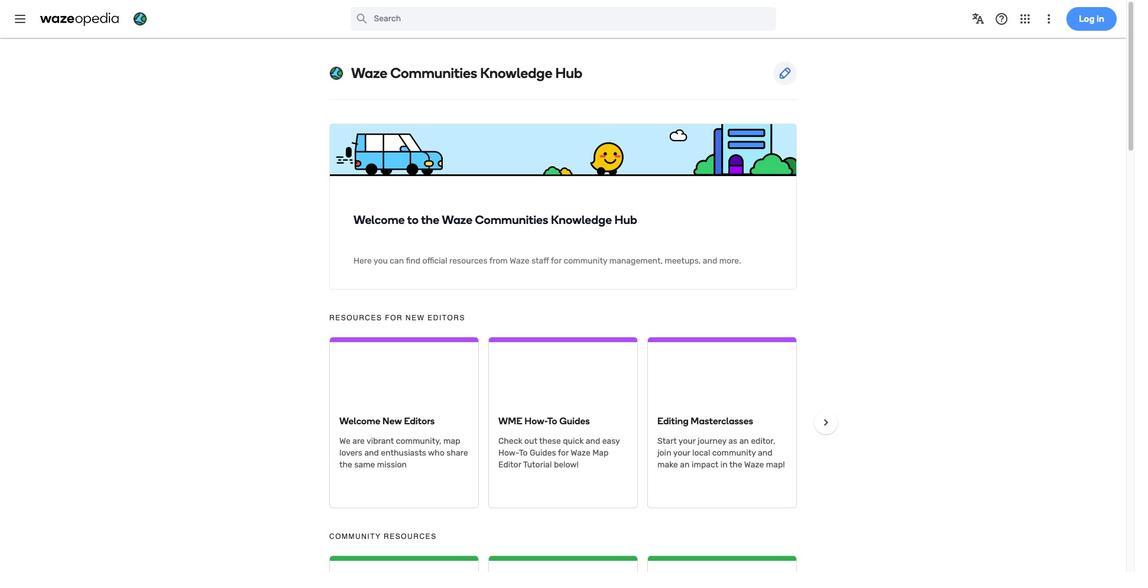 Task type: locate. For each thing, give the bounding box(es) containing it.
knowledge
[[481, 64, 553, 82], [551, 213, 612, 227]]

waze
[[351, 64, 388, 82], [442, 213, 473, 227], [510, 256, 530, 266], [571, 449, 591, 459], [745, 460, 765, 470]]

how- up 'editor'
[[499, 449, 519, 459]]

1 horizontal spatial guides
[[560, 416, 590, 427]]

welcome
[[354, 213, 405, 227], [340, 416, 381, 427]]

1 vertical spatial hub
[[615, 213, 638, 227]]

1 vertical spatial how-
[[499, 449, 519, 459]]

waze left map!
[[745, 460, 765, 470]]

1 vertical spatial welcome
[[340, 416, 381, 427]]

and down the editor,
[[758, 449, 773, 459]]

to
[[548, 416, 558, 427], [519, 449, 528, 459]]

1 horizontal spatial to
[[548, 416, 558, 427]]

0 vertical spatial hub
[[556, 64, 583, 82]]

your
[[679, 437, 696, 447], [674, 449, 691, 459]]

wme how-to guides link
[[499, 416, 590, 427]]

1 vertical spatial new
[[383, 416, 402, 427]]

1 horizontal spatial the
[[421, 213, 440, 227]]

waze left staff
[[510, 256, 530, 266]]

check
[[499, 437, 523, 447]]

1 vertical spatial knowledge
[[551, 213, 612, 227]]

community
[[564, 256, 608, 266], [713, 449, 756, 459]]

how-
[[525, 416, 548, 427], [499, 449, 519, 459]]

masterclasses
[[691, 416, 754, 427]]

0 vertical spatial to
[[548, 416, 558, 427]]

0 horizontal spatial how-
[[499, 449, 519, 459]]

editing
[[658, 416, 689, 427]]

1 vertical spatial an
[[681, 460, 690, 470]]

community right staff
[[564, 256, 608, 266]]

0 horizontal spatial community
[[564, 256, 608, 266]]

your up local
[[679, 437, 696, 447]]

we are vibrant community, map lovers and enthusiasts who share the same mission
[[340, 437, 468, 470]]

more.
[[720, 256, 742, 266]]

guides
[[560, 416, 590, 427], [530, 449, 557, 459]]

hub
[[556, 64, 583, 82], [615, 213, 638, 227]]

how- inside check out these quick and easy how-to guides for waze map editor tutorial below!
[[499, 449, 519, 459]]

the down 'lovers'
[[340, 460, 353, 470]]

mission
[[377, 460, 407, 470]]

waze down quick
[[571, 449, 591, 459]]

start
[[658, 437, 677, 447]]

and inside check out these quick and easy how-to guides for waze map editor tutorial below!
[[586, 437, 601, 447]]

same
[[355, 460, 375, 470]]

guides up tutorial
[[530, 449, 557, 459]]

how- up "out"
[[525, 416, 548, 427]]

1 horizontal spatial community
[[713, 449, 756, 459]]

1 vertical spatial community
[[713, 449, 756, 459]]

0 vertical spatial for
[[551, 256, 562, 266]]

guides up quick
[[560, 416, 590, 427]]

to up these
[[548, 416, 558, 427]]

1 horizontal spatial hub
[[615, 213, 638, 227]]

editing masterclasses
[[658, 416, 754, 427]]

0 vertical spatial welcome
[[354, 213, 405, 227]]

for down can
[[385, 314, 403, 323]]

who
[[428, 449, 445, 459]]

0 vertical spatial guides
[[560, 416, 590, 427]]

the right in
[[730, 460, 743, 470]]

the right to
[[421, 213, 440, 227]]

0 vertical spatial community
[[564, 256, 608, 266]]

welcome left to
[[354, 213, 405, 227]]

1 horizontal spatial an
[[740, 437, 750, 447]]

1 vertical spatial guides
[[530, 449, 557, 459]]

new up vibrant
[[383, 416, 402, 427]]

editors down official
[[428, 314, 466, 323]]

local
[[693, 449, 711, 459]]

an
[[740, 437, 750, 447], [681, 460, 690, 470]]

for for how-
[[558, 449, 569, 459]]

editors
[[428, 314, 466, 323], [404, 416, 435, 427]]

find
[[406, 256, 421, 266]]

2 horizontal spatial the
[[730, 460, 743, 470]]

an right make
[[681, 460, 690, 470]]

official
[[423, 256, 448, 266]]

0 horizontal spatial an
[[681, 460, 690, 470]]

enthusiasts
[[381, 449, 427, 459]]

for up 'below!'
[[558, 449, 569, 459]]

for
[[551, 256, 562, 266], [385, 314, 403, 323], [558, 449, 569, 459]]

to down "out"
[[519, 449, 528, 459]]

welcome for welcome to the waze communities knowledge hub
[[354, 213, 405, 227]]

community resources link
[[330, 533, 437, 541]]

resources down here at the top of page
[[330, 314, 382, 323]]

1 horizontal spatial new
[[406, 314, 425, 323]]

welcome up are
[[340, 416, 381, 427]]

editors up community,
[[404, 416, 435, 427]]

can
[[390, 256, 404, 266]]

for right staff
[[551, 256, 562, 266]]

1 vertical spatial to
[[519, 449, 528, 459]]

0 horizontal spatial guides
[[530, 449, 557, 459]]

banner image image
[[330, 124, 797, 183]]

communities
[[391, 64, 478, 82], [475, 213, 549, 227]]

welcome new editors link
[[340, 416, 435, 427]]

1 vertical spatial communities
[[475, 213, 549, 227]]

and
[[703, 256, 718, 266], [586, 437, 601, 447], [365, 449, 379, 459], [758, 449, 773, 459]]

resources right community
[[384, 533, 437, 541]]

map
[[593, 449, 609, 459]]

for inside check out these quick and easy how-to guides for waze map editor tutorial below!
[[558, 449, 569, 459]]

community down as
[[713, 449, 756, 459]]

waze inside start your journey as an editor, join your local community and make an impact in the waze map!
[[745, 460, 765, 470]]

0 vertical spatial how-
[[525, 416, 548, 427]]

new down the find
[[406, 314, 425, 323]]

0 horizontal spatial to
[[519, 449, 528, 459]]

and up map
[[586, 437, 601, 447]]

resources
[[450, 256, 488, 266]]

0 horizontal spatial resources
[[330, 314, 382, 323]]

and up same
[[365, 449, 379, 459]]

your right join
[[674, 449, 691, 459]]

0 horizontal spatial the
[[340, 460, 353, 470]]

2 vertical spatial for
[[558, 449, 569, 459]]

in
[[721, 460, 728, 470]]

1 horizontal spatial resources
[[384, 533, 437, 541]]

resources
[[330, 314, 382, 323], [384, 533, 437, 541]]

wme
[[499, 416, 523, 427]]

0 vertical spatial resources
[[330, 314, 382, 323]]

the
[[421, 213, 440, 227], [340, 460, 353, 470], [730, 460, 743, 470]]

new
[[406, 314, 425, 323], [383, 416, 402, 427]]

check out these quick and easy how-to guides for waze map editor tutorial below!
[[499, 437, 620, 470]]

you
[[374, 256, 388, 266]]

quick
[[563, 437, 584, 447]]

resources for new editors
[[330, 314, 466, 323]]

make
[[658, 460, 679, 470]]

an right as
[[740, 437, 750, 447]]



Task type: vqa. For each thing, say whether or not it's contained in the screenshot.
To in Check out these quick and easy How-To Guides for Waze Map Editor Tutorial below!
yes



Task type: describe. For each thing, give the bounding box(es) containing it.
resources for new editors link
[[330, 314, 466, 323]]

map
[[444, 437, 461, 447]]

these
[[540, 437, 561, 447]]

editor,
[[752, 437, 776, 447]]

waze up the resources
[[442, 213, 473, 227]]

community
[[330, 533, 381, 541]]

as
[[729, 437, 738, 447]]

0 vertical spatial an
[[740, 437, 750, 447]]

1 vertical spatial editors
[[404, 416, 435, 427]]

0 horizontal spatial hub
[[556, 64, 583, 82]]

staff
[[532, 256, 549, 266]]

1 vertical spatial for
[[385, 314, 403, 323]]

and left more.
[[703, 256, 718, 266]]

easy
[[603, 437, 620, 447]]

we
[[340, 437, 351, 447]]

to
[[408, 213, 419, 227]]

0 vertical spatial your
[[679, 437, 696, 447]]

and inside we are vibrant community, map lovers and enthusiasts who share the same mission
[[365, 449, 379, 459]]

waze icon image
[[330, 66, 344, 80]]

here
[[354, 256, 372, 266]]

1 horizontal spatial how-
[[525, 416, 548, 427]]

journey
[[698, 437, 727, 447]]

are
[[353, 437, 365, 447]]

community resources
[[330, 533, 437, 541]]

tutorial
[[523, 460, 552, 470]]

from
[[490, 256, 508, 266]]

0 vertical spatial editors
[[428, 314, 466, 323]]

map!
[[767, 460, 786, 470]]

0 horizontal spatial new
[[383, 416, 402, 427]]

waze inside check out these quick and easy how-to guides for waze map editor tutorial below!
[[571, 449, 591, 459]]

1 vertical spatial your
[[674, 449, 691, 459]]

management,
[[610, 256, 663, 266]]

community,
[[396, 437, 442, 447]]

0 vertical spatial knowledge
[[481, 64, 553, 82]]

wme how-to guides
[[499, 416, 590, 427]]

start your journey as an editor, join your local community and make an impact in the waze map!
[[658, 437, 786, 470]]

vibrant
[[367, 437, 394, 447]]

impact
[[692, 460, 719, 470]]

share
[[447, 449, 468, 459]]

welcome new editors
[[340, 416, 435, 427]]

here you can find official resources from waze staff for community management, meetups, and more.
[[354, 256, 742, 266]]

to inside check out these quick and easy how-to guides for waze map editor tutorial below!
[[519, 449, 528, 459]]

and inside start your journey as an editor, join your local community and make an impact in the waze map!
[[758, 449, 773, 459]]

guides inside check out these quick and easy how-to guides for waze map editor tutorial below!
[[530, 449, 557, 459]]

join
[[658, 449, 672, 459]]

community inside start your journey as an editor, join your local community and make an impact in the waze map!
[[713, 449, 756, 459]]

meetups,
[[665, 256, 701, 266]]

editing masterclasses link
[[658, 416, 754, 427]]

the inside start your journey as an editor, join your local community and make an impact in the waze map!
[[730, 460, 743, 470]]

the inside we are vibrant community, map lovers and enthusiasts who share the same mission
[[340, 460, 353, 470]]

welcome to the waze communities knowledge hub
[[354, 213, 638, 227]]

editor
[[499, 460, 522, 470]]

out
[[525, 437, 538, 447]]

0 vertical spatial communities
[[391, 64, 478, 82]]

1 vertical spatial resources
[[384, 533, 437, 541]]

waze right waze icon
[[351, 64, 388, 82]]

welcome for welcome new editors
[[340, 416, 381, 427]]

for for from
[[551, 256, 562, 266]]

0 vertical spatial new
[[406, 314, 425, 323]]

waze communities knowledge hub
[[351, 64, 583, 82]]

below!
[[554, 460, 579, 470]]

lovers
[[340, 449, 363, 459]]



